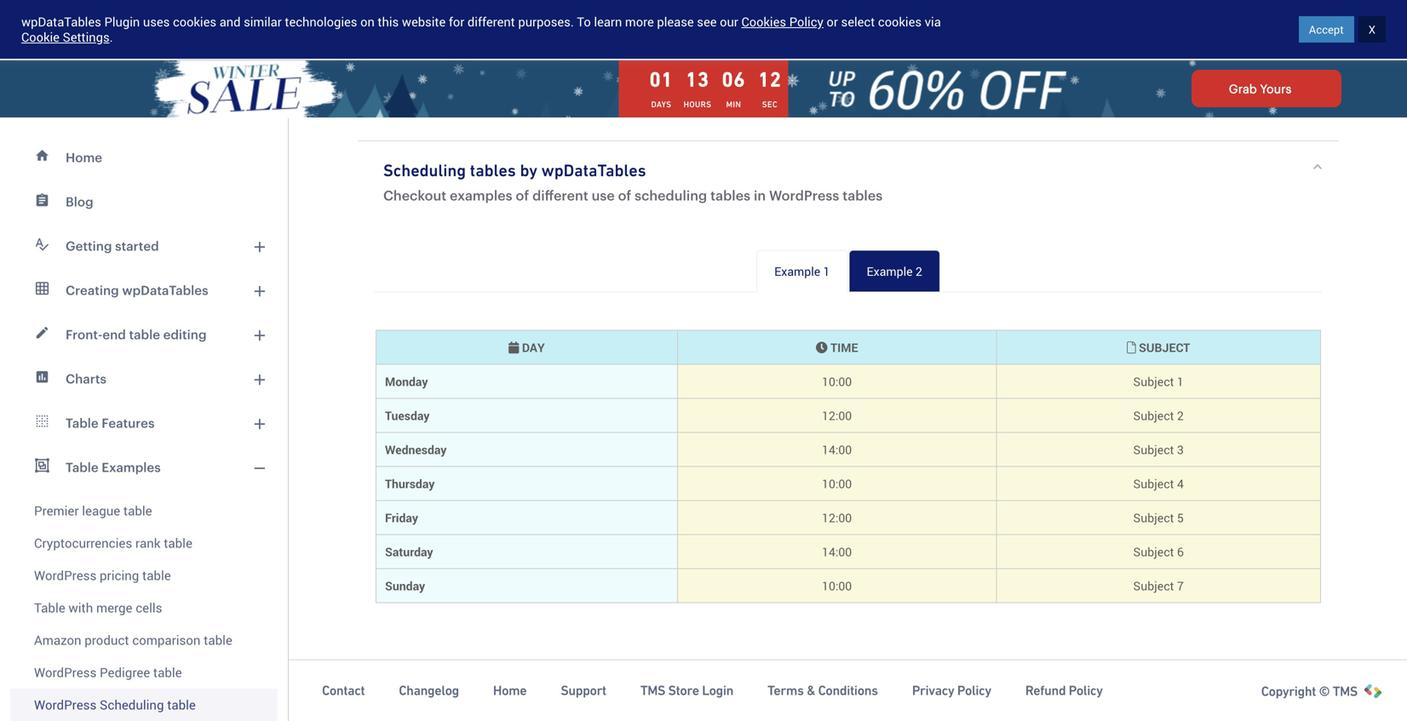 Task type: vqa. For each thing, say whether or not it's contained in the screenshot.
63
no



Task type: locate. For each thing, give the bounding box(es) containing it.
1 vertical spatial 1
[[1177, 374, 1184, 390]]

1 vertical spatial table
[[66, 460, 99, 475]]

support
[[561, 683, 606, 699]]

4 subject from the top
[[1133, 476, 1174, 492]]

2 12:00 from the top
[[822, 510, 852, 526]]

0 horizontal spatial 1
[[823, 263, 830, 279]]

wordpress scheduling table down wordpress pedigree table
[[34, 696, 196, 714]]

tms left store at the left of page
[[640, 683, 665, 699]]

table right end
[[129, 327, 160, 342]]

12:00
[[822, 408, 852, 424], [822, 510, 852, 526]]

0 vertical spatial 12:00
[[822, 408, 852, 424]]

scheduling up checkout
[[383, 161, 466, 180]]

table left with at the bottom
[[34, 599, 65, 617]]

home link
[[10, 135, 278, 180], [493, 682, 527, 700]]

creating wpdatatables link
[[10, 268, 278, 313]]

1 down subject
[[1177, 374, 1184, 390]]

1 horizontal spatial scheduling
[[383, 161, 466, 180]]

scheduling down learn
[[529, 50, 695, 89]]

0 horizontal spatial wordpress scheduling table
[[34, 696, 196, 714]]

use
[[592, 187, 615, 203]]

policy right privacy
[[957, 683, 991, 699]]

table examples link
[[10, 446, 278, 490]]

0 vertical spatial home link
[[10, 135, 278, 180]]

1 vertical spatial 12:00
[[822, 510, 852, 526]]

this
[[378, 13, 399, 30]]

tables up example 2
[[843, 187, 883, 203]]

subject 4
[[1133, 476, 1184, 492]]

subject left 5
[[1133, 510, 1174, 526]]

1 vertical spatial 14:00
[[822, 544, 852, 560]]

x
[[1369, 22, 1376, 37]]

wordpress for wordpress pricing table link at the bottom of page
[[34, 567, 97, 584]]

example 2 link
[[849, 250, 940, 293]]

policy left or
[[789, 13, 824, 30]]

1 12:00 from the top
[[822, 408, 852, 424]]

cryptocurrencies rank table
[[34, 535, 192, 552]]

0 vertical spatial home
[[66, 150, 102, 165]]

of down "by"
[[516, 187, 529, 203]]

wordpress scheduling table down to
[[358, 50, 778, 89]]

1 subject from the top
[[1133, 374, 1174, 390]]

wordpress for wordpress pedigree table link
[[34, 664, 97, 681]]

table up premier league table
[[66, 460, 99, 475]]

policy right refund
[[1069, 683, 1103, 699]]

6 subject from the top
[[1133, 544, 1174, 560]]

table for table with merge cells
[[34, 599, 65, 617]]

table down wordpress pedigree table link
[[167, 696, 196, 714]]

2 cookies from the left
[[878, 13, 922, 30]]

0 horizontal spatial wpdatatables
[[21, 13, 101, 30]]

wpdatatables up editing at the left
[[122, 283, 208, 298]]

0 vertical spatial scheduling
[[529, 50, 695, 89]]

wpdatatables plugin uses cookies and similar technologies on this website for different purposes. to learn more please see our cookies policy or select cookies via cookie settings .
[[21, 13, 941, 46]]

cookies left and
[[173, 13, 216, 30]]

subject for subject 4
[[1133, 476, 1174, 492]]

end
[[103, 327, 126, 342]]

different right the for
[[468, 13, 515, 30]]

1 vertical spatial wpdatatables
[[541, 161, 646, 180]]

2 horizontal spatial wpdatatables
[[541, 161, 646, 180]]

table with merge cells
[[34, 599, 162, 617]]

table features link
[[10, 401, 278, 446]]

please
[[657, 13, 694, 30]]

0 horizontal spatial 2
[[916, 263, 922, 279]]

wpdatatables - tables and charts manager wordpress plugin image
[[17, 14, 180, 45]]

amazon product comparison table link
[[10, 624, 278, 657]]

subject for subject 1
[[1133, 374, 1174, 390]]

tables left in
[[711, 187, 751, 203]]

cells
[[136, 599, 162, 617]]

charts
[[66, 371, 106, 386]]

2 vertical spatial table
[[34, 599, 65, 617]]

0 vertical spatial table
[[66, 416, 99, 431]]

premier league table link
[[10, 490, 278, 527]]

in
[[754, 187, 766, 203]]

0 horizontal spatial different
[[468, 13, 515, 30]]

wpdatatables left .
[[21, 13, 101, 30]]

wordpress pedigree table link
[[10, 657, 278, 689]]

01
[[650, 68, 673, 91]]

wordpress down 'amazon'
[[34, 664, 97, 681]]

2 vertical spatial 10:00
[[822, 578, 852, 594]]

blog link
[[10, 180, 278, 224]]

7 subject from the top
[[1133, 578, 1174, 594]]

3
[[1177, 442, 1184, 458]]

home link up blog
[[10, 135, 278, 180]]

conditions
[[818, 683, 878, 699]]

1 horizontal spatial wpdatatables
[[122, 283, 208, 298]]

via
[[925, 13, 941, 30]]

table down charts
[[66, 416, 99, 431]]

1 horizontal spatial 2
[[1177, 408, 1184, 424]]

subject up subject 3
[[1133, 408, 1174, 424]]

scheduling
[[635, 187, 707, 203]]

1 vertical spatial 10:00
[[822, 476, 852, 492]]

policy for refund policy
[[1069, 683, 1103, 699]]

0 vertical spatial wordpress scheduling table
[[358, 50, 778, 89]]

subject 6
[[1133, 544, 1184, 560]]

started
[[1302, 21, 1342, 38]]

for
[[449, 13, 465, 30]]

wordpress right in
[[769, 187, 839, 203]]

4
[[1177, 476, 1184, 492]]

5
[[1177, 510, 1184, 526]]

1 horizontal spatial 1
[[1177, 374, 1184, 390]]

1 horizontal spatial example
[[867, 263, 913, 279]]

2
[[916, 263, 922, 279], [1177, 408, 1184, 424]]

1 horizontal spatial of
[[618, 187, 631, 203]]

front-
[[66, 327, 103, 342]]

subject for subject 3
[[1133, 442, 1174, 458]]

1 horizontal spatial home
[[493, 683, 527, 699]]

2 vertical spatial scheduling
[[100, 696, 164, 714]]

example inside 'link'
[[867, 263, 913, 279]]

cookie settings button
[[21, 29, 110, 46]]

subject left 7 on the right
[[1133, 578, 1174, 594]]

policy inside refund policy link
[[1069, 683, 1103, 699]]

1 left the example 2 'link'
[[823, 263, 830, 279]]

2 subject from the top
[[1133, 408, 1174, 424]]

1 horizontal spatial cookies
[[878, 13, 922, 30]]

0 vertical spatial 1
[[823, 263, 830, 279]]

3 10:00 from the top
[[822, 578, 852, 594]]

premier league table
[[34, 502, 152, 520]]

scheduling
[[529, 50, 695, 89], [383, 161, 466, 180], [100, 696, 164, 714]]

12:00 for subject 5
[[822, 510, 852, 526]]

13
[[686, 68, 709, 91]]

policy inside privacy policy 'link'
[[957, 683, 991, 699]]

table features
[[66, 416, 155, 431]]

subject for subject 5
[[1133, 510, 1174, 526]]

12:00 for subject 2
[[822, 408, 852, 424]]

wpdatatables
[[21, 13, 101, 30], [541, 161, 646, 180], [122, 283, 208, 298]]

select
[[841, 13, 875, 30]]

tms
[[640, 683, 665, 699], [1333, 684, 1358, 699]]

wordpress scheduling table link
[[10, 689, 278, 722]]

1 vertical spatial home link
[[493, 682, 527, 700]]

subject for subject 2
[[1133, 408, 1174, 424]]

subject left 3
[[1133, 442, 1174, 458]]

0 horizontal spatial policy
[[789, 13, 824, 30]]

©
[[1319, 684, 1330, 699]]

example
[[774, 263, 820, 279], [867, 263, 913, 279]]

cookie
[[21, 29, 60, 46]]

1 horizontal spatial home link
[[493, 682, 527, 700]]

tms store login
[[640, 683, 734, 699]]

subject left 4
[[1133, 476, 1174, 492]]

2 example from the left
[[867, 263, 913, 279]]

subject left 6
[[1133, 544, 1174, 560]]

1 horizontal spatial wordpress scheduling table
[[358, 50, 778, 89]]

scheduling inside scheduling tables by wpdatatables checkout examples of different use of scheduling tables in wordpress tables
[[383, 161, 466, 180]]

subject 1
[[1133, 374, 1184, 390]]

subject up subject 2
[[1133, 374, 1174, 390]]

front-end table editing
[[66, 327, 207, 342]]

2 for subject 2
[[1177, 408, 1184, 424]]

website
[[402, 13, 446, 30]]

subject
[[1136, 339, 1190, 356]]

0 vertical spatial 10:00
[[822, 374, 852, 390]]

scheduling down the pedigree
[[100, 696, 164, 714]]

Search form search field
[[358, 18, 929, 41]]

2 horizontal spatial policy
[[1069, 683, 1103, 699]]

file thin image
[[1127, 342, 1136, 354]]

1 horizontal spatial tables
[[711, 187, 751, 203]]

10:00 for subject 1
[[822, 374, 852, 390]]

cookies left via
[[878, 13, 922, 30]]

cryptocurrencies
[[34, 535, 132, 552]]

calendar image
[[509, 342, 519, 354]]

getting
[[66, 239, 112, 253]]

by
[[520, 161, 537, 180]]

different down "by"
[[532, 187, 588, 203]]

0 horizontal spatial home link
[[10, 135, 278, 180]]

learn
[[594, 13, 622, 30]]

editing
[[163, 327, 207, 342]]

tms right ©
[[1333, 684, 1358, 699]]

scheduling tables by wpdatatables checkout examples of different use of scheduling tables in wordpress tables
[[383, 161, 883, 203]]

0 vertical spatial 14:00
[[822, 442, 852, 458]]

2 10:00 from the top
[[822, 476, 852, 492]]

wpdatatables inside wpdatatables plugin uses cookies and similar technologies on this website for different purposes. to learn more please see our cookies policy or select cookies via cookie settings .
[[21, 13, 101, 30]]

0 horizontal spatial of
[[516, 187, 529, 203]]

2 inside 'link'
[[916, 263, 922, 279]]

1 horizontal spatial policy
[[957, 683, 991, 699]]

0 vertical spatial 2
[[916, 263, 922, 279]]

accept
[[1309, 22, 1344, 37]]

wpdatatables inside scheduling tables by wpdatatables checkout examples of different use of scheduling tables in wordpress tables
[[541, 161, 646, 180]]

0 vertical spatial wpdatatables
[[21, 13, 101, 30]]

saturday
[[385, 544, 433, 560]]

similar
[[244, 13, 282, 30]]

comparison
[[132, 632, 201, 649]]

refund policy
[[1025, 683, 1103, 699]]

wpdatatables up use
[[541, 161, 646, 180]]

0 horizontal spatial example
[[774, 263, 820, 279]]

terms & conditions link
[[768, 682, 878, 700]]

home left support
[[493, 683, 527, 699]]

policy inside wpdatatables plugin uses cookies and similar technologies on this website for different purposes. to learn more please see our cookies policy or select cookies via cookie settings .
[[789, 13, 824, 30]]

tables up examples at the top left of the page
[[470, 161, 516, 180]]

1 14:00 from the top
[[822, 442, 852, 458]]

1 vertical spatial scheduling
[[383, 161, 466, 180]]

2 14:00 from the top
[[822, 544, 852, 560]]

0 vertical spatial different
[[468, 13, 515, 30]]

wordpress down wordpress pedigree table
[[34, 696, 97, 714]]

5 subject from the top
[[1133, 510, 1174, 526]]

purposes.
[[518, 13, 574, 30]]

1 example from the left
[[774, 263, 820, 279]]

cookies
[[173, 13, 216, 30], [878, 13, 922, 30]]

subject for subject 6
[[1133, 544, 1174, 560]]

1 10:00 from the top
[[822, 374, 852, 390]]

table up min
[[703, 50, 778, 89]]

3 subject from the top
[[1133, 442, 1174, 458]]

table
[[703, 50, 778, 89], [129, 327, 160, 342], [123, 502, 152, 520], [164, 535, 192, 552], [142, 567, 171, 584], [204, 632, 232, 649], [153, 664, 182, 681], [167, 696, 196, 714]]

example for example 1
[[774, 263, 820, 279]]

wordpress pedigree table
[[34, 664, 182, 681]]

subject
[[1133, 374, 1174, 390], [1133, 408, 1174, 424], [1133, 442, 1174, 458], [1133, 476, 1174, 492], [1133, 510, 1174, 526], [1133, 544, 1174, 560], [1133, 578, 1174, 594]]

table
[[66, 416, 99, 431], [66, 460, 99, 475], [34, 599, 65, 617]]

of right use
[[618, 187, 631, 203]]

10:00 for subject 7
[[822, 578, 852, 594]]

1 horizontal spatial different
[[532, 187, 588, 203]]

home link left support
[[493, 682, 527, 700]]

0 horizontal spatial home
[[66, 150, 102, 165]]

1 vertical spatial 2
[[1177, 408, 1184, 424]]

1 vertical spatial different
[[532, 187, 588, 203]]

getting started
[[66, 239, 159, 253]]

0 horizontal spatial cookies
[[173, 13, 216, 30]]

subject for subject 7
[[1133, 578, 1174, 594]]

wordpress up with at the bottom
[[34, 567, 97, 584]]

home up blog
[[66, 150, 102, 165]]



Task type: describe. For each thing, give the bounding box(es) containing it.
wordpress down website
[[358, 50, 521, 89]]

charts link
[[10, 357, 278, 401]]

changelog
[[399, 683, 459, 699]]

06
[[722, 68, 746, 91]]

1 of from the left
[[516, 187, 529, 203]]

our
[[720, 13, 738, 30]]

amazon product comparison table
[[34, 632, 232, 649]]

settings
[[63, 29, 110, 46]]

thursday
[[385, 476, 435, 492]]

table for table features
[[66, 416, 99, 431]]

tuesday
[[385, 408, 430, 424]]

0 horizontal spatial tms
[[640, 683, 665, 699]]

technologies
[[285, 13, 357, 30]]

policy for privacy policy
[[957, 683, 991, 699]]

different inside wpdatatables plugin uses cookies and similar technologies on this website for different purposes. to learn more please see our cookies policy or select cookies via cookie settings .
[[468, 13, 515, 30]]

friday
[[385, 510, 418, 526]]

product
[[85, 632, 129, 649]]

2 horizontal spatial scheduling
[[529, 50, 695, 89]]

subject 3
[[1133, 442, 1184, 458]]

refund policy link
[[1025, 682, 1103, 700]]

2 vertical spatial wpdatatables
[[122, 283, 208, 298]]

examples
[[102, 460, 161, 475]]

creating
[[66, 283, 119, 298]]

pricing
[[100, 567, 139, 584]]

league
[[82, 502, 120, 520]]

blog
[[66, 194, 93, 209]]

2 horizontal spatial tables
[[843, 187, 883, 203]]

yours
[[1260, 82, 1292, 95]]

1 vertical spatial wordpress scheduling table
[[34, 696, 196, 714]]

on
[[360, 13, 375, 30]]

terms
[[768, 683, 804, 699]]

14:00 for subject 3
[[822, 442, 852, 458]]

table down comparison
[[153, 664, 182, 681]]

privacy policy link
[[912, 682, 991, 700]]

table up cryptocurrencies rank table link in the bottom left of the page
[[123, 502, 152, 520]]

login
[[702, 683, 734, 699]]

getting started link
[[10, 224, 278, 268]]

example 2
[[867, 263, 922, 279]]

0 horizontal spatial tables
[[470, 161, 516, 180]]

wordpress inside scheduling tables by wpdatatables checkout examples of different use of scheduling tables in wordpress tables
[[769, 187, 839, 203]]

wednesday
[[385, 442, 447, 458]]

1 for example 1
[[823, 263, 830, 279]]

grab yours link
[[1192, 70, 1341, 107]]

started
[[115, 239, 159, 253]]

cookies
[[741, 13, 786, 30]]

example 1
[[774, 263, 830, 279]]

example for example 2
[[867, 263, 913, 279]]

contact link
[[322, 682, 365, 700]]

features
[[102, 416, 155, 431]]

table examples
[[66, 460, 161, 475]]

.
[[110, 29, 113, 46]]

get started link
[[1233, 9, 1390, 50]]

sunday
[[385, 578, 425, 594]]

front-end table editing link
[[10, 313, 278, 357]]

10:00 for subject 4
[[822, 476, 852, 492]]

0 horizontal spatial scheduling
[[100, 696, 164, 714]]

table with merge cells link
[[10, 592, 278, 624]]

1 vertical spatial home
[[493, 683, 527, 699]]

to
[[577, 13, 591, 30]]

pedigree
[[100, 664, 150, 681]]

different inside scheduling tables by wpdatatables checkout examples of different use of scheduling tables in wordpress tables
[[532, 187, 588, 203]]

support link
[[561, 682, 606, 700]]

&
[[807, 683, 815, 699]]

1 horizontal spatial tms
[[1333, 684, 1358, 699]]

rank
[[135, 535, 161, 552]]

get
[[1281, 21, 1299, 38]]

clock full image
[[816, 342, 828, 354]]

table right comparison
[[204, 632, 232, 649]]

with
[[68, 599, 93, 617]]

get started
[[1281, 21, 1342, 38]]

subject 5
[[1133, 510, 1184, 526]]

grab
[[1229, 82, 1257, 95]]

contact
[[322, 683, 365, 699]]

store
[[668, 683, 699, 699]]

days
[[651, 100, 671, 109]]

1 for subject 1
[[1177, 374, 1184, 390]]

monday
[[385, 374, 428, 390]]

subject 7
[[1133, 578, 1184, 594]]

creating wpdatatables
[[66, 283, 208, 298]]

14:00 for subject 6
[[822, 544, 852, 560]]

examples
[[450, 187, 512, 203]]

copyright
[[1261, 684, 1316, 699]]

7
[[1177, 578, 1184, 594]]

x button
[[1358, 16, 1386, 43]]

premier
[[34, 502, 79, 520]]

1 cookies from the left
[[173, 13, 216, 30]]

checkout
[[383, 187, 447, 203]]

wordpress pricing table link
[[10, 560, 278, 592]]

2 for example 2
[[916, 263, 922, 279]]

cryptocurrencies rank table link
[[10, 527, 278, 560]]

uses
[[143, 13, 170, 30]]

table up "cells"
[[142, 567, 171, 584]]

2 of from the left
[[618, 187, 631, 203]]

privacy policy
[[912, 683, 991, 699]]

wordpress for wordpress scheduling table link
[[34, 696, 97, 714]]

cookies policy link
[[741, 13, 824, 30]]

refund
[[1025, 683, 1066, 699]]

6
[[1177, 544, 1184, 560]]

changelog link
[[399, 682, 459, 700]]

table right rank
[[164, 535, 192, 552]]

time
[[828, 339, 858, 356]]

and
[[220, 13, 241, 30]]

subject 2
[[1133, 408, 1184, 424]]

table for table examples
[[66, 460, 99, 475]]



